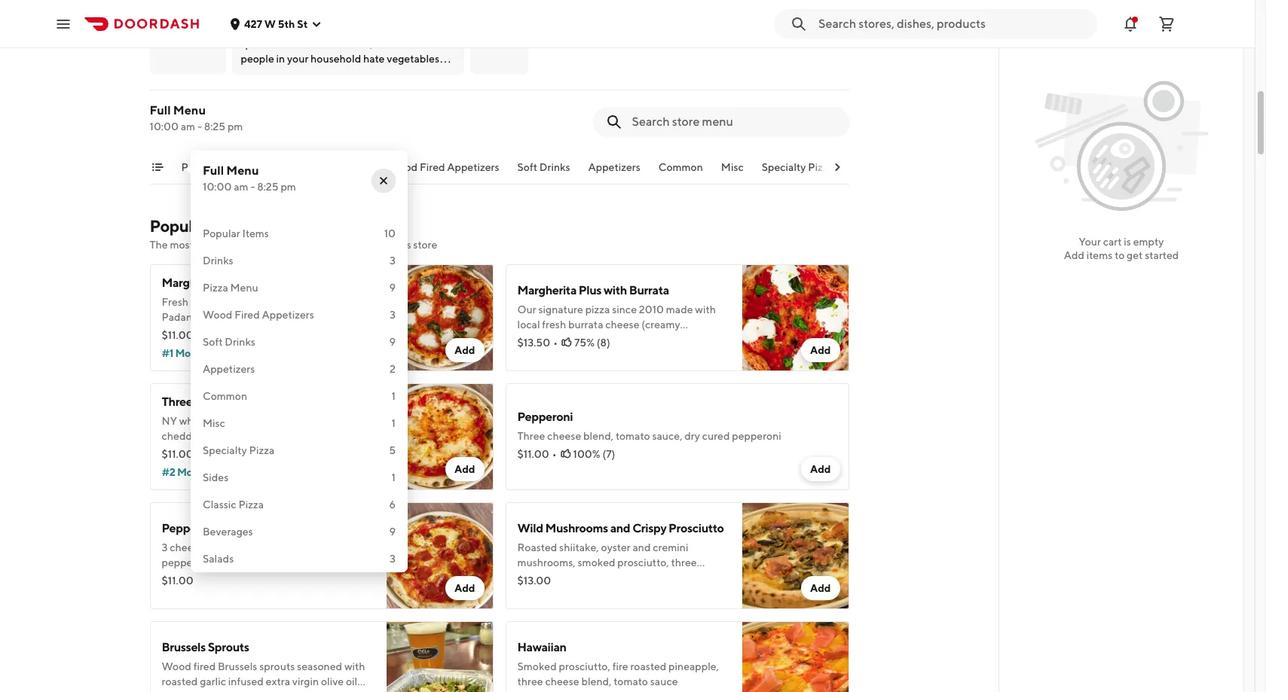 Task type: describe. For each thing, give the bounding box(es) containing it.
0 vertical spatial soft drinks
[[518, 161, 570, 173]]

most
[[170, 239, 194, 251]]

3 for drinks
[[390, 255, 396, 267]]

popular items button
[[181, 160, 248, 184]]

1 horizontal spatial basil
[[518, 349, 539, 361]]

three inside 'wild mushrooms and crispy prosciutto roasted shiitake, oyster and cremini mushrooms, smoked prosciutto, three cheese blend, garlic pesto'
[[671, 557, 697, 569]]

st
[[297, 18, 308, 30]]

finished
[[162, 691, 200, 693]]

show menu categories image
[[151, 161, 163, 173]]

mozzarella),
[[518, 334, 575, 346]]

0 vertical spatial menu
[[173, 103, 206, 118]]

oil inside margherita pizza classic fresh local mozzarella, grated grana padano, tomato sauce, basil and extra virgin olive oil
[[187, 326, 198, 338]]

wild
[[518, 522, 543, 536]]

1 vertical spatial full menu 10:00 am - 8:25 pm
[[203, 164, 296, 193]]

427 w 5th st button
[[229, 18, 323, 30]]

classic inside margherita pizza classic fresh local mozzarella, grated grana padano, tomato sauce, basil and extra virgin olive oil
[[253, 276, 291, 290]]

brussels sprouts wood fired brussels sprouts seasoned with roasted garlic infused extra virgin olive oil finished with toasted almonds
[[162, 641, 365, 693]]

prosciutto, inside 'wild mushrooms and crispy prosciutto roasted shiitake, oyster and cremini mushrooms, smoked prosciutto, three cheese blend, garlic pesto'
[[618, 557, 669, 569]]

5th
[[278, 18, 295, 30]]

pepperoni three cheese blend, tomato sauce, dry cured pepperoni
[[518, 410, 782, 443]]

0 horizontal spatial am
[[181, 121, 195, 133]]

1 horizontal spatial am
[[234, 181, 248, 193]]

white
[[311, 415, 338, 427]]

tomato inside pepperoni pizza 3 cheese blend, tomato sauce, dry cured pepperoni. $11.00
[[238, 542, 273, 554]]

roasted
[[518, 542, 557, 554]]

$11.00 inside pepperoni pizza 3 cheese blend, tomato sauce, dry cured pepperoni. $11.00
[[162, 575, 193, 587]]

1 vertical spatial drinks
[[203, 255, 233, 267]]

liked for pizza
[[201, 348, 227, 360]]

oil inside brussels sprouts wood fired brussels sprouts seasoned with roasted garlic infused extra virgin olive oil finished with toasted almonds
[[346, 676, 357, 688]]

$13.50
[[518, 337, 550, 349]]

stars
[[187, 38, 205, 50]]

virgin inside margherita plus with burrata our signature pizza since 2010 made with local fresh burrata cheese (creamy mozzarella), tomato sauce, fresh basil and basil infused extra virgin olive oil
[[606, 349, 632, 361]]

fire
[[613, 661, 628, 673]]

our
[[518, 304, 536, 316]]

olive inside margherita plus with burrata our signature pizza since 2010 made with local fresh burrata cheese (creamy mozzarella), tomato sauce, fresh basil and basil infused extra virgin olive oil
[[634, 349, 657, 361]]

classic pizza
[[203, 499, 264, 511]]

blend, inside 'wild mushrooms and crispy prosciutto roasted shiitake, oyster and cremini mushrooms, smoked prosciutto, three cheese blend, garlic pesto'
[[554, 572, 584, 584]]

mozzarella, for pizza
[[215, 296, 269, 308]]

0 vertical spatial fresh
[[542, 319, 566, 331]]

commonly
[[196, 239, 246, 251]]

local inside margherita plus with burrata our signature pizza since 2010 made with local fresh burrata cheese (creamy mozzarella), tomato sauce, fresh basil and basil infused extra virgin olive oil
[[518, 319, 540, 331]]

pizza
[[586, 304, 610, 316]]

1 horizontal spatial fresh
[[646, 334, 670, 346]]

1 vertical spatial 5
[[389, 445, 396, 457]]

three inside hawaiian smoked prosciutto, fire roasted pineapple, three cheese blend, tomato sauce
[[518, 676, 543, 688]]

items inside your cart is empty add items to get started
[[1087, 250, 1113, 262]]

to
[[1115, 250, 1125, 262]]

(7)
[[603, 449, 615, 461]]

• for plus
[[553, 337, 558, 349]]

salads
[[203, 553, 234, 565]]

tomato inside margherita pizza classic fresh local mozzarella, grated grana padano, tomato sauce, basil and extra virgin olive oil
[[203, 311, 237, 323]]

get
[[1127, 250, 1143, 262]]

appetizers inside wood fired appetizers button
[[447, 161, 500, 173]]

dishes
[[337, 239, 367, 251]]

toasted
[[225, 691, 261, 693]]

1 vertical spatial classic
[[203, 499, 236, 511]]

whole
[[179, 415, 208, 427]]

0 vertical spatial full menu 10:00 am - 8:25 pm
[[150, 103, 243, 133]]

0 vertical spatial 10:00
[[150, 121, 179, 133]]

pizza inside pepperoni pizza 3 cheese blend, tomato sauce, dry cured pepperoni. $11.00
[[219, 522, 248, 536]]

1 horizontal spatial brussels
[[218, 661, 257, 673]]

roasted inside hawaiian smoked prosciutto, fire roasted pineapple, three cheese blend, tomato sauce
[[631, 661, 667, 673]]

sauce, inside margherita pizza classic fresh local mozzarella, grated grana padano, tomato sauce, basil and extra virgin olive oil
[[240, 311, 270, 323]]

0 horizontal spatial brussels
[[162, 641, 206, 655]]

infused inside brussels sprouts wood fired brussels sprouts seasoned with roasted garlic infused extra virgin olive oil finished with toasted almonds
[[228, 676, 264, 688]]

crispy
[[633, 522, 667, 536]]

0 horizontal spatial -
[[197, 121, 202, 133]]

olive inside brussels sprouts wood fired brussels sprouts seasoned with roasted garlic infused extra virgin olive oil finished with toasted almonds
[[321, 676, 344, 688]]

Item Search search field
[[632, 114, 837, 130]]

open menu image
[[54, 15, 72, 33]]

cured inside pepperoni three cheese blend, tomato sauce, dry cured pepperoni
[[702, 430, 730, 443]]

three cheese ny whole milk mozzarella, irish white cheddar, grana padano, tomato sauce
[[162, 395, 343, 443]]

100% for cheese
[[218, 449, 245, 461]]

1 horizontal spatial pm
[[281, 181, 296, 193]]

dry inside pepperoni pizza 3 cheese blend, tomato sauce, dry cured pepperoni. $11.00
[[307, 542, 323, 554]]

0 vertical spatial 5
[[180, 38, 185, 50]]

0 horizontal spatial specialty
[[203, 445, 247, 457]]

75% (8)
[[574, 337, 610, 349]]

1 for common
[[392, 391, 396, 403]]

liked for cheese
[[203, 467, 229, 479]]

$13.50 •
[[518, 337, 558, 349]]

$11.00 down cheddar,
[[162, 449, 193, 461]]

#1 most liked
[[162, 348, 227, 360]]

hawaiian image
[[742, 622, 849, 693]]

sauce, inside pepperoni pizza 3 cheese blend, tomato sauce, dry cured pepperoni. $11.00
[[275, 542, 305, 554]]

0 vertical spatial misc
[[721, 161, 744, 173]]

sprouts
[[259, 661, 295, 673]]

sauce, inside pepperoni three cheese blend, tomato sauce, dry cured pepperoni
[[652, 430, 683, 443]]

75%
[[574, 337, 595, 349]]

oyster
[[601, 542, 631, 554]]

$13.00
[[518, 575, 551, 587]]

pizza inside margherita pizza classic fresh local mozzarella, grated grana padano, tomato sauce, basil and extra virgin olive oil
[[223, 276, 251, 290]]

items inside popular items the most commonly ordered items and dishes from this store
[[210, 216, 251, 236]]

tomato inside hawaiian smoked prosciutto, fire roasted pineapple, three cheese blend, tomato sauce
[[614, 676, 648, 688]]

extra inside margherita pizza classic fresh local mozzarella, grated grana padano, tomato sauce, basil and extra virgin olive oil
[[316, 311, 341, 323]]

popular inside button
[[181, 161, 219, 173]]

scroll menu navigation right image
[[831, 161, 843, 173]]

burrata
[[629, 283, 669, 298]]

0 horizontal spatial full
[[150, 103, 171, 118]]

appetizers button
[[588, 160, 641, 184]]

#1
[[162, 348, 173, 360]]

margherita pizza classic fresh local mozzarella, grated grana padano, tomato sauce, basil and extra virgin olive oil
[[162, 276, 369, 338]]

2010
[[639, 304, 664, 316]]

grana inside three cheese ny whole milk mozzarella, irish white cheddar, grana padano, tomato sauce
[[205, 430, 235, 443]]

1 vertical spatial basil
[[672, 334, 694, 346]]

pepperoni
[[732, 430, 782, 443]]

100% (7)
[[573, 449, 615, 461]]

cheese
[[195, 395, 235, 409]]

ordered
[[248, 239, 286, 251]]

1 vertical spatial menu
[[226, 164, 259, 178]]

specialty inside button
[[762, 161, 806, 173]]

mushrooms
[[545, 522, 608, 536]]

1 vertical spatial soft
[[203, 336, 223, 348]]

plus
[[579, 283, 602, 298]]

sides
[[203, 472, 229, 484]]

pepperoni pizza 3 cheese blend, tomato sauce, dry cured pepperoni. $11.00
[[162, 522, 353, 587]]

hawaiian
[[518, 641, 567, 655]]

made
[[666, 304, 693, 316]]

sprouts
[[208, 641, 249, 655]]

(17)
[[247, 329, 264, 342]]

blend, inside hawaiian smoked prosciutto, fire roasted pineapple, three cheese blend, tomato sauce
[[582, 676, 612, 688]]

garlic inside 'wild mushrooms and crispy prosciutto roasted shiitake, oyster and cremini mushrooms, smoked prosciutto, three cheese blend, garlic pesto'
[[586, 572, 612, 584]]

1 horizontal spatial wood fired appetizers
[[388, 161, 500, 173]]

1 vertical spatial popular items
[[203, 228, 269, 240]]

• for three
[[552, 449, 557, 461]]

fired inside button
[[420, 161, 445, 173]]

2 vertical spatial drinks
[[225, 336, 256, 348]]

soft drinks button
[[518, 160, 570, 184]]

10
[[384, 228, 396, 240]]

popular items the most commonly ordered items and dishes from this store
[[150, 216, 438, 251]]

local inside margherita pizza classic fresh local mozzarella, grated grana padano, tomato sauce, basil and extra virgin olive oil
[[191, 296, 213, 308]]

9 for menu
[[389, 282, 396, 294]]

items inside button
[[221, 161, 248, 173]]

margherita plus with burrata image
[[742, 265, 849, 372]]

1 horizontal spatial 8:25
[[257, 181, 279, 193]]

100% (12)
[[218, 449, 264, 461]]

prosciutto, inside hawaiian smoked prosciutto, fire roasted pineapple, three cheese blend, tomato sauce
[[559, 661, 611, 673]]

blend, inside pepperoni pizza 3 cheese blend, tomato sauce, dry cured pepperoni. $11.00
[[206, 542, 236, 554]]

padano, inside margherita pizza classic fresh local mozzarella, grated grana padano, tomato sauce, basil and extra virgin olive oil
[[162, 311, 201, 323]]

wood inside brussels sprouts wood fired brussels sprouts seasoned with roasted garlic infused extra virgin olive oil finished with toasted almonds
[[162, 661, 191, 673]]

and inside margherita pizza classic fresh local mozzarella, grated grana padano, tomato sauce, basil and extra virgin olive oil
[[296, 311, 314, 323]]

virgin inside brussels sprouts wood fired brussels sprouts seasoned with roasted garlic infused extra virgin olive oil finished with toasted almonds
[[292, 676, 319, 688]]

hawaiian smoked prosciutto, fire roasted pineapple, three cheese blend, tomato sauce
[[518, 641, 719, 688]]

(creamy
[[642, 319, 680, 331]]

1 vertical spatial soft drinks
[[203, 336, 256, 348]]

100% (17)
[[218, 329, 264, 342]]

w
[[264, 18, 276, 30]]

appetizers up 'cheese'
[[203, 363, 255, 375]]

blend, inside pepperoni three cheese blend, tomato sauce, dry cured pepperoni
[[584, 430, 614, 443]]

cheese inside pepperoni pizza 3 cheese blend, tomato sauce, dry cured pepperoni. $11.00
[[170, 542, 204, 554]]

drinks inside button
[[540, 161, 570, 173]]

common button
[[659, 160, 703, 184]]

shiitake,
[[559, 542, 599, 554]]

1 vertical spatial common
[[203, 391, 247, 403]]

smoked
[[518, 661, 557, 673]]

pepperoni for pizza
[[162, 522, 217, 536]]

of
[[170, 38, 178, 50]]

beverages
[[203, 526, 253, 538]]

0 horizontal spatial 8:25
[[204, 121, 225, 133]]

3 for wood fired appetizers
[[390, 309, 396, 321]]

from
[[369, 239, 392, 251]]

this
[[394, 239, 411, 251]]



Task type: locate. For each thing, give the bounding box(es) containing it.
0 horizontal spatial 10:00
[[150, 121, 179, 133]]

garlic down smoked
[[586, 572, 612, 584]]

#2
[[162, 467, 175, 479]]

popular up 'most'
[[150, 216, 207, 236]]

grana inside margherita pizza classic fresh local mozzarella, grated grana padano, tomato sauce, basil and extra virgin olive oil
[[305, 296, 335, 308]]

3 for salads
[[390, 553, 396, 565]]

pepperoni for three
[[518, 410, 573, 424]]

2 vertical spatial wood
[[162, 661, 191, 673]]

specialty pizza button
[[762, 160, 834, 184]]

1 horizontal spatial virgin
[[343, 311, 369, 323]]

100%
[[218, 329, 245, 342], [218, 449, 245, 461], [573, 449, 601, 461]]

3 up 2
[[390, 309, 396, 321]]

10:00 up commonly
[[203, 181, 232, 193]]

pm up popular items button
[[228, 121, 243, 133]]

0 horizontal spatial wood
[[162, 661, 191, 673]]

prosciutto
[[669, 522, 724, 536]]

sauce,
[[240, 311, 270, 323], [614, 334, 644, 346], [652, 430, 683, 443], [275, 542, 305, 554]]

0 horizontal spatial garlic
[[200, 676, 226, 688]]

most right #1 at the left bottom of page
[[175, 348, 199, 360]]

with down "fired"
[[202, 691, 223, 693]]

pepperoni inside pepperoni three cheese blend, tomato sauce, dry cured pepperoni
[[518, 410, 573, 424]]

0 vertical spatial pepperoni
[[518, 410, 573, 424]]

fired
[[193, 661, 216, 673]]

0 vertical spatial mozzarella,
[[215, 296, 269, 308]]

full
[[150, 103, 171, 118], [203, 164, 224, 178]]

popular right 'most'
[[203, 228, 240, 240]]

prosciutto, up pesto
[[618, 557, 669, 569]]

specialty pizza right 'misc' button
[[762, 161, 834, 173]]

seasoned
[[297, 661, 342, 673]]

three cheese image
[[386, 384, 493, 491]]

0 vertical spatial extra
[[316, 311, 341, 323]]

pepperoni
[[518, 410, 573, 424], [162, 522, 217, 536]]

1 horizontal spatial full
[[203, 164, 224, 178]]

0 vertical spatial three
[[671, 557, 697, 569]]

9
[[389, 282, 396, 294], [389, 336, 396, 348], [389, 526, 396, 538]]

garlic down "fired"
[[200, 676, 226, 688]]

wood fired appetizers up close menu navigation image
[[388, 161, 500, 173]]

cheese down since
[[606, 319, 640, 331]]

2 horizontal spatial oil
[[659, 349, 671, 361]]

0 horizontal spatial pm
[[228, 121, 243, 133]]

5 right of
[[180, 38, 185, 50]]

mozzarella, up (12)
[[232, 415, 287, 427]]

cheddar,
[[162, 430, 203, 443]]

sauce inside hawaiian smoked prosciutto, fire roasted pineapple, three cheese blend, tomato sauce
[[650, 676, 678, 688]]

soft
[[518, 161, 538, 173], [203, 336, 223, 348]]

1 vertical spatial 1
[[392, 418, 396, 430]]

notification bell image
[[1122, 15, 1140, 33]]

100% left (12)
[[218, 449, 245, 461]]

common left 'misc' button
[[659, 161, 703, 173]]

2 1 from the top
[[392, 418, 396, 430]]

almonds
[[263, 691, 304, 693]]

ny
[[162, 415, 177, 427]]

wood fired appetizers button
[[388, 160, 500, 184]]

full up show menu categories icon
[[150, 103, 171, 118]]

1 horizontal spatial prosciutto,
[[618, 557, 669, 569]]

soft drinks left appetizers button
[[518, 161, 570, 173]]

garlic inside brussels sprouts wood fired brussels sprouts seasoned with roasted garlic infused extra virgin olive oil finished with toasted almonds
[[200, 676, 226, 688]]

3 9 from the top
[[389, 526, 396, 538]]

popular inside popular items the most commonly ordered items and dishes from this store
[[150, 216, 207, 236]]

0 vertical spatial -
[[197, 121, 202, 133]]

1 horizontal spatial three
[[518, 430, 545, 443]]

specialty right 'misc' button
[[762, 161, 806, 173]]

1 1 from the top
[[392, 391, 396, 403]]

pepperoni up pepperoni.
[[162, 522, 217, 536]]

9 up 2
[[389, 336, 396, 348]]

specialty pizza
[[762, 161, 834, 173], [203, 445, 275, 457]]

empty
[[1134, 236, 1164, 248]]

olive up #1 at the left bottom of page
[[162, 326, 185, 338]]

1 horizontal spatial three
[[671, 557, 697, 569]]

1 vertical spatial specialty
[[203, 445, 247, 457]]

infused up toasted
[[228, 676, 264, 688]]

brussels down sprouts
[[218, 661, 257, 673]]

1 horizontal spatial olive
[[321, 676, 344, 688]]

1 horizontal spatial 10:00
[[203, 181, 232, 193]]

cheese
[[606, 319, 640, 331], [547, 430, 581, 443], [170, 542, 204, 554], [518, 572, 552, 584], [545, 676, 579, 688]]

1 horizontal spatial wood
[[203, 309, 232, 321]]

brussels
[[162, 641, 206, 655], [218, 661, 257, 673]]

• right $13.50
[[553, 337, 558, 349]]

0 horizontal spatial fired
[[235, 309, 260, 321]]

pm
[[228, 121, 243, 133], [281, 181, 296, 193]]

0 vertical spatial common
[[659, 161, 703, 173]]

pepperoni inside pepperoni pizza 3 cheese blend, tomato sauce, dry cured pepperoni. $11.00
[[162, 522, 217, 536]]

0 vertical spatial roasted
[[631, 661, 667, 673]]

1 vertical spatial pepperoni
[[162, 522, 217, 536]]

cheese inside hawaiian smoked prosciutto, fire roasted pineapple, three cheese blend, tomato sauce
[[545, 676, 579, 688]]

basil inside margherita pizza classic fresh local mozzarella, grated grana padano, tomato sauce, basil and extra virgin olive oil
[[272, 311, 294, 323]]

margherita up signature
[[518, 283, 577, 298]]

0 vertical spatial fired
[[420, 161, 445, 173]]

1 horizontal spatial garlic
[[586, 572, 612, 584]]

and inside popular items the most commonly ordered items and dishes from this store
[[316, 239, 335, 251]]

cured inside pepperoni pizza 3 cheese blend, tomato sauce, dry cured pepperoni. $11.00
[[325, 542, 353, 554]]

0 vertical spatial padano,
[[162, 311, 201, 323]]

0 horizontal spatial common
[[203, 391, 247, 403]]

1 horizontal spatial extra
[[316, 311, 341, 323]]

Store search: begin typing to search for stores available on DoorDash text field
[[819, 15, 1089, 32]]

8:25 up popular items button
[[204, 121, 225, 133]]

padano, down fresh
[[162, 311, 201, 323]]

$11.00 up #1 at the left bottom of page
[[162, 329, 193, 342]]

prosciutto, left fire
[[559, 661, 611, 673]]

three up ny
[[162, 395, 193, 409]]

virgin inside margherita pizza classic fresh local mozzarella, grated grana padano, tomato sauce, basil and extra virgin olive oil
[[343, 311, 369, 323]]

0 horizontal spatial prosciutto,
[[559, 661, 611, 673]]

1 horizontal spatial classic
[[253, 276, 291, 290]]

popular items right show menu categories icon
[[181, 161, 248, 173]]

sauce, inside margherita plus with burrata our signature pizza since 2010 made with local fresh burrata cheese (creamy mozzarella), tomato sauce, fresh basil and basil infused extra virgin olive oil
[[614, 334, 644, 346]]

cheese up pepperoni.
[[170, 542, 204, 554]]

am up popular items button
[[181, 121, 195, 133]]

1 vertical spatial fresh
[[646, 334, 670, 346]]

drinks left appetizers button
[[540, 161, 570, 173]]

liked down 100% (12)
[[203, 467, 229, 479]]

basil down mozzarella),
[[518, 349, 539, 361]]

items down your
[[1087, 250, 1113, 262]]

appetizers down grated at the top
[[262, 309, 314, 321]]

pineapple,
[[669, 661, 719, 673]]

with up since
[[604, 283, 627, 298]]

wood
[[388, 161, 418, 173], [203, 309, 232, 321], [162, 661, 191, 673]]

items inside popular items the most commonly ordered items and dishes from this store
[[288, 239, 314, 251]]

most for three
[[177, 467, 201, 479]]

0 vertical spatial three
[[162, 395, 193, 409]]

tomato
[[203, 311, 237, 323], [577, 334, 612, 346], [278, 430, 313, 443], [616, 430, 650, 443], [238, 542, 273, 554], [614, 676, 648, 688]]

1 horizontal spatial grana
[[305, 296, 335, 308]]

three down smoked
[[518, 676, 543, 688]]

0 horizontal spatial sauce
[[315, 430, 343, 443]]

oil inside margherita plus with burrata our signature pizza since 2010 made with local fresh burrata cheese (creamy mozzarella), tomato sauce, fresh basil and basil infused extra virgin olive oil
[[659, 349, 671, 361]]

$11.00 down pepperoni.
[[162, 575, 193, 587]]

1 vertical spatial olive
[[634, 349, 657, 361]]

9 down 6
[[389, 526, 396, 538]]

signature
[[539, 304, 583, 316]]

100% left (7)
[[573, 449, 601, 461]]

1 vertical spatial -
[[251, 181, 255, 193]]

cheese inside 'wild mushrooms and crispy prosciutto roasted shiitake, oyster and cremini mushrooms, smoked prosciutto, three cheese blend, garlic pesto'
[[518, 572, 552, 584]]

100% left (17)
[[218, 329, 245, 342]]

your cart is empty add items to get started
[[1064, 236, 1179, 262]]

grana
[[305, 296, 335, 308], [205, 430, 235, 443]]

pizza
[[808, 161, 834, 173], [223, 276, 251, 290], [203, 282, 228, 294], [249, 445, 275, 457], [239, 499, 264, 511], [219, 522, 248, 536]]

0 horizontal spatial margherita
[[162, 276, 221, 290]]

dry inside pepperoni three cheese blend, tomato sauce, dry cured pepperoni
[[685, 430, 700, 443]]

basil down grated at the top
[[272, 311, 294, 323]]

margherita for plus
[[518, 283, 577, 298]]

most right #2 on the left bottom
[[177, 467, 201, 479]]

1 horizontal spatial fired
[[420, 161, 445, 173]]

items right ordered at top left
[[288, 239, 314, 251]]

brussels up "fired"
[[162, 641, 206, 655]]

full menu 10:00 am - 8:25 pm up popular items button
[[150, 103, 243, 133]]

sauce inside three cheese ny whole milk mozzarella, irish white cheddar, grana padano, tomato sauce
[[315, 430, 343, 443]]

grana right grated at the top
[[305, 296, 335, 308]]

misc down item search search box
[[721, 161, 744, 173]]

three inside three cheese ny whole milk mozzarella, irish white cheddar, grana padano, tomato sauce
[[162, 395, 193, 409]]

1 vertical spatial wood
[[203, 309, 232, 321]]

0 vertical spatial 8:25
[[204, 121, 225, 133]]

0 vertical spatial •
[[553, 337, 558, 349]]

1 vertical spatial wood fired appetizers
[[203, 309, 314, 321]]

1 vertical spatial 8:25
[[257, 181, 279, 193]]

3 down 6
[[390, 553, 396, 565]]

427 w 5th st
[[244, 18, 308, 30]]

add inside your cart is empty add items to get started
[[1064, 250, 1085, 262]]

sauce down pineapple,
[[650, 676, 678, 688]]

drinks
[[540, 161, 570, 173], [203, 255, 233, 267], [225, 336, 256, 348]]

padano, up (12)
[[237, 430, 276, 443]]

0 horizontal spatial pepperoni
[[162, 522, 217, 536]]

cheese inside margherita plus with burrata our signature pizza since 2010 made with local fresh burrata cheese (creamy mozzarella), tomato sauce, fresh basil and basil infused extra virgin olive oil
[[606, 319, 640, 331]]

local down our
[[518, 319, 540, 331]]

fresh
[[162, 296, 189, 308]]

wood up close menu navigation image
[[388, 161, 418, 173]]

margherita for pizza
[[162, 276, 221, 290]]

most for margherita
[[175, 348, 199, 360]]

1 for misc
[[392, 418, 396, 430]]

2 vertical spatial menu
[[230, 282, 258, 294]]

wild mushrooms and crispy prosciutto image
[[742, 503, 849, 610]]

soft inside button
[[518, 161, 538, 173]]

drinks down commonly
[[203, 255, 233, 267]]

1 horizontal spatial roasted
[[631, 661, 667, 673]]

1 vertical spatial specialty pizza
[[203, 445, 275, 457]]

add button
[[445, 338, 484, 363], [801, 338, 840, 363], [445, 458, 484, 482], [801, 458, 840, 482], [445, 577, 484, 601], [801, 577, 840, 601]]

full right show menu categories icon
[[203, 164, 224, 178]]

$11.00
[[162, 329, 193, 342], [162, 449, 193, 461], [518, 449, 549, 461], [162, 575, 193, 587]]

milk
[[210, 415, 230, 427]]

1 horizontal spatial pepperoni
[[518, 410, 573, 424]]

misc button
[[721, 160, 744, 184]]

•
[[553, 337, 558, 349], [552, 449, 557, 461]]

padano,
[[162, 311, 201, 323], [237, 430, 276, 443]]

0 vertical spatial olive
[[162, 326, 185, 338]]

items
[[221, 161, 248, 173], [210, 216, 251, 236], [242, 228, 269, 240]]

10:00 up show menu categories icon
[[150, 121, 179, 133]]

olive down seasoned on the left of page
[[321, 676, 344, 688]]

sauce down white
[[315, 430, 343, 443]]

margherita plus with burrata our signature pizza since 2010 made with local fresh burrata cheese (creamy mozzarella), tomato sauce, fresh basil and basil infused extra virgin olive oil
[[518, 283, 716, 361]]

8:25 up popular items the most commonly ordered items and dishes from this store in the left top of the page
[[257, 181, 279, 193]]

margherita up fresh
[[162, 276, 221, 290]]

0 vertical spatial garlic
[[586, 572, 612, 584]]

2 horizontal spatial olive
[[634, 349, 657, 361]]

-
[[197, 121, 202, 133], [251, 181, 255, 193]]

1 9 from the top
[[389, 282, 396, 294]]

appetizers
[[447, 161, 500, 173], [588, 161, 641, 173], [262, 309, 314, 321], [203, 363, 255, 375]]

1 horizontal spatial sauce
[[650, 676, 678, 688]]

basil down (creamy
[[672, 334, 694, 346]]

infused down mozzarella),
[[542, 349, 577, 361]]

2 horizontal spatial virgin
[[606, 349, 632, 361]]

1 vertical spatial full
[[203, 164, 224, 178]]

margherita inside margherita plus with burrata our signature pizza since 2010 made with local fresh burrata cheese (creamy mozzarella), tomato sauce, fresh basil and basil infused extra virgin olive oil
[[518, 283, 577, 298]]

with right seasoned on the left of page
[[344, 661, 365, 673]]

1 horizontal spatial margherita
[[518, 283, 577, 298]]

1 vertical spatial roasted
[[162, 676, 198, 688]]

tomato inside pepperoni three cheese blend, tomato sauce, dry cured pepperoni
[[616, 430, 650, 443]]

- right popular items button
[[251, 181, 255, 193]]

specialty
[[762, 161, 806, 173], [203, 445, 247, 457]]

margherita inside margherita pizza classic fresh local mozzarella, grated grana padano, tomato sauce, basil and extra virgin olive oil
[[162, 276, 221, 290]]

0 vertical spatial specialty
[[762, 161, 806, 173]]

mushrooms,
[[518, 557, 576, 569]]

roasted inside brussels sprouts wood fired brussels sprouts seasoned with roasted garlic infused extra virgin olive oil finished with toasted almonds
[[162, 676, 198, 688]]

3 inside pepperoni pizza 3 cheese blend, tomato sauce, dry cured pepperoni. $11.00
[[162, 542, 168, 554]]

wood down pizza menu
[[203, 309, 232, 321]]

- up popular items button
[[197, 121, 202, 133]]

cremini
[[653, 542, 689, 554]]

1 horizontal spatial -
[[251, 181, 255, 193]]

cheese inside pepperoni three cheese blend, tomato sauce, dry cured pepperoni
[[547, 430, 581, 443]]

with right made
[[695, 304, 716, 316]]

specialty pizza down milk
[[203, 445, 275, 457]]

margherita pizza classic image
[[386, 265, 493, 372]]

three inside pepperoni three cheese blend, tomato sauce, dry cured pepperoni
[[518, 430, 545, 443]]

close menu navigation image
[[378, 175, 390, 187]]

0 vertical spatial dry
[[685, 430, 700, 443]]

pizza inside button
[[808, 161, 834, 173]]

0 horizontal spatial three
[[518, 676, 543, 688]]

brussels sprouts image
[[386, 622, 493, 693]]

0 vertical spatial full
[[150, 103, 171, 118]]

fresh down (creamy
[[646, 334, 670, 346]]

started
[[1145, 250, 1179, 262]]

wood up finished
[[162, 661, 191, 673]]

classic up grated at the top
[[253, 276, 291, 290]]

2 horizontal spatial basil
[[672, 334, 694, 346]]

since
[[612, 304, 637, 316]]

pesto
[[614, 572, 641, 584]]

(8)
[[597, 337, 610, 349]]

0 vertical spatial classic
[[253, 276, 291, 290]]

0 vertical spatial wood
[[388, 161, 418, 173]]

2 9 from the top
[[389, 336, 396, 348]]

cart
[[1103, 236, 1122, 248]]

virgin down seasoned on the left of page
[[292, 676, 319, 688]]

extra inside margherita plus with burrata our signature pizza since 2010 made with local fresh burrata cheese (creamy mozzarella), tomato sauce, fresh basil and basil infused extra virgin olive oil
[[579, 349, 604, 361]]

margherita
[[162, 276, 221, 290], [518, 283, 577, 298]]

1 horizontal spatial dry
[[685, 430, 700, 443]]

add
[[1064, 250, 1085, 262], [455, 345, 475, 357], [810, 345, 831, 357], [455, 464, 475, 476], [810, 464, 831, 476], [455, 583, 475, 595], [810, 583, 831, 595]]

9 for drinks
[[389, 336, 396, 348]]

0 vertical spatial basil
[[272, 311, 294, 323]]

0 vertical spatial 1
[[392, 391, 396, 403]]

irish
[[289, 415, 309, 427]]

mozzarella, for cheese
[[232, 415, 287, 427]]

0 items, open order cart image
[[1158, 15, 1176, 33]]

tomato inside three cheese ny whole milk mozzarella, irish white cheddar, grana padano, tomato sauce
[[278, 430, 313, 443]]

blend,
[[584, 430, 614, 443], [206, 542, 236, 554], [554, 572, 584, 584], [582, 676, 612, 688]]

100% for pizza
[[218, 329, 245, 342]]

mozzarella, down pizza menu
[[215, 296, 269, 308]]

1 vertical spatial pm
[[281, 181, 296, 193]]

1 vertical spatial am
[[234, 181, 248, 193]]

mozzarella, inside margherita pizza classic fresh local mozzarella, grated grana padano, tomato sauce, basil and extra virgin olive oil
[[215, 296, 269, 308]]

$11.00 left '100% (7)'
[[518, 449, 549, 461]]

0 horizontal spatial items
[[288, 239, 314, 251]]

mozzarella,
[[215, 296, 269, 308], [232, 415, 287, 427]]

extra inside brussels sprouts wood fired brussels sprouts seasoned with roasted garlic infused extra virgin olive oil finished with toasted almonds
[[266, 676, 290, 688]]

1 horizontal spatial 5
[[389, 445, 396, 457]]

fresh
[[542, 319, 566, 331], [646, 334, 670, 346]]

soft drinks
[[518, 161, 570, 173], [203, 336, 256, 348]]

smoked
[[578, 557, 616, 569]]

and inside margherita plus with burrata our signature pizza since 2010 made with local fresh burrata cheese (creamy mozzarella), tomato sauce, fresh basil and basil infused extra virgin olive oil
[[696, 334, 714, 346]]

wood inside button
[[388, 161, 418, 173]]

1 vertical spatial oil
[[659, 349, 671, 361]]

2 horizontal spatial wood
[[388, 161, 418, 173]]

3 1 from the top
[[392, 472, 396, 484]]

popular items up pizza menu
[[203, 228, 269, 240]]

and
[[316, 239, 335, 251], [296, 311, 314, 323], [696, 334, 714, 346], [610, 522, 630, 536], [633, 542, 651, 554]]

liked
[[201, 348, 227, 360], [203, 467, 229, 479]]

0 horizontal spatial fresh
[[542, 319, 566, 331]]

1 for sides
[[392, 472, 396, 484]]

burrata
[[568, 319, 604, 331]]

pm up popular items the most commonly ordered items and dishes from this store in the left top of the page
[[281, 181, 296, 193]]

olive
[[162, 326, 185, 338], [634, 349, 657, 361], [321, 676, 344, 688]]

common up milk
[[203, 391, 247, 403]]

misc down 'cheese'
[[203, 418, 225, 430]]

1 horizontal spatial local
[[518, 319, 540, 331]]

cheese down smoked
[[545, 676, 579, 688]]

9 down the this
[[389, 282, 396, 294]]

0 horizontal spatial classic
[[203, 499, 236, 511]]

soft drinks down pizza menu
[[203, 336, 256, 348]]

6
[[389, 499, 396, 511]]

2
[[390, 363, 396, 375]]

popular right show menu categories icon
[[181, 161, 219, 173]]

infused
[[542, 349, 577, 361], [228, 676, 264, 688]]

grana down milk
[[205, 430, 235, 443]]

0 vertical spatial popular items
[[181, 161, 248, 173]]

1 vertical spatial cured
[[325, 542, 353, 554]]

liked down 100% (17)
[[201, 348, 227, 360]]

specialty up sides
[[203, 445, 247, 457]]

roasted right fire
[[631, 661, 667, 673]]

1 vertical spatial three
[[518, 430, 545, 443]]

pepperoni pizza image
[[386, 503, 493, 610]]

the
[[150, 239, 168, 251]]

padano, inside three cheese ny whole milk mozzarella, irish white cheddar, grana padano, tomato sauce
[[237, 430, 276, 443]]

common
[[659, 161, 703, 173], [203, 391, 247, 403]]

5
[[180, 38, 185, 50], [389, 445, 396, 457]]

appetizers left "soft drinks" button at the left of the page
[[447, 161, 500, 173]]

3 down the this
[[390, 255, 396, 267]]

infused inside margherita plus with burrata our signature pizza since 2010 made with local fresh burrata cheese (creamy mozzarella), tomato sauce, fresh basil and basil infused extra virgin olive oil
[[542, 349, 577, 361]]

olive down (creamy
[[634, 349, 657, 361]]

cheese up $11.00 •
[[547, 430, 581, 443]]

olive inside margherita pizza classic fresh local mozzarella, grated grana padano, tomato sauce, basil and extra virgin olive oil
[[162, 326, 185, 338]]

1 horizontal spatial specialty pizza
[[762, 161, 834, 173]]

1 vertical spatial extra
[[579, 349, 604, 361]]

of 5 stars
[[170, 38, 205, 50]]

appetizers left common button
[[588, 161, 641, 173]]

full menu 10:00 am - 8:25 pm
[[150, 103, 243, 133], [203, 164, 296, 193]]

0 vertical spatial liked
[[201, 348, 227, 360]]

virgin right 75%
[[606, 349, 632, 361]]

mozzarella, inside three cheese ny whole milk mozzarella, irish white cheddar, grana padano, tomato sauce
[[232, 415, 287, 427]]

tomato inside margherita plus with burrata our signature pizza since 2010 made with local fresh burrata cheese (creamy mozzarella), tomato sauce, fresh basil and basil infused extra virgin olive oil
[[577, 334, 612, 346]]

wild mushrooms and crispy prosciutto roasted shiitake, oyster and cremini mushrooms, smoked prosciutto, three cheese blend, garlic pesto
[[518, 522, 724, 584]]

grated
[[272, 296, 303, 308]]

0 vertical spatial 9
[[389, 282, 396, 294]]

3 up pepperoni.
[[162, 542, 168, 554]]

store
[[413, 239, 438, 251]]

three down cremini
[[671, 557, 697, 569]]

1 horizontal spatial soft
[[518, 161, 538, 173]]

0 horizontal spatial misc
[[203, 418, 225, 430]]

0 vertical spatial oil
[[187, 326, 198, 338]]

1 horizontal spatial misc
[[721, 161, 744, 173]]

is
[[1124, 236, 1131, 248]]

2 vertical spatial virgin
[[292, 676, 319, 688]]



Task type: vqa. For each thing, say whether or not it's contained in the screenshot.
Nachos at the bottom left of page
no



